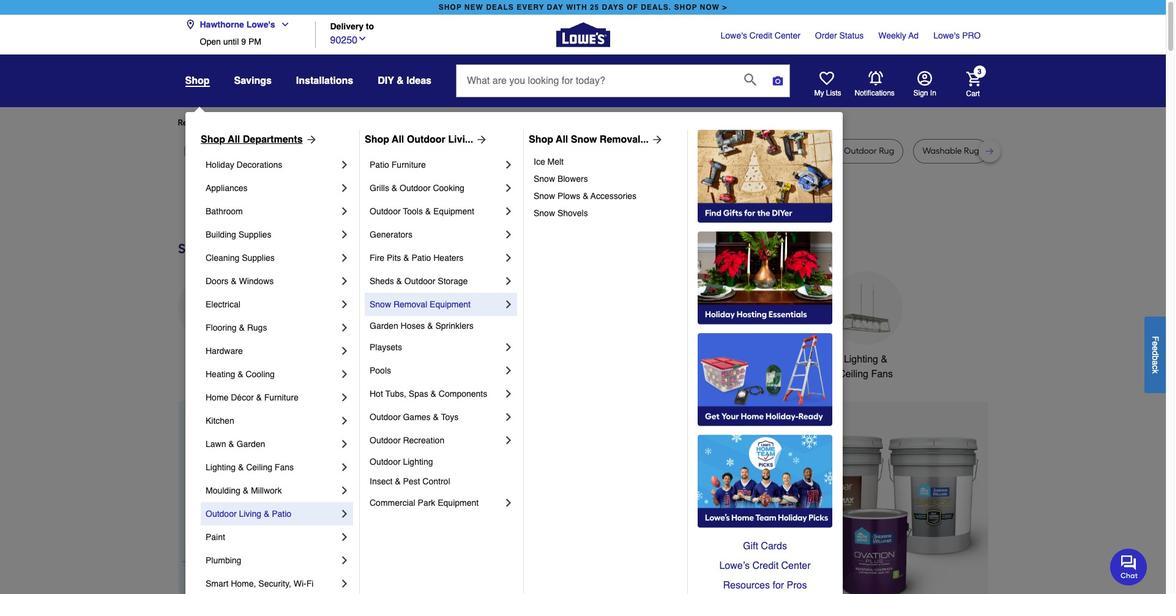 Task type: vqa. For each thing, say whether or not it's contained in the screenshot.
Sunbury,
no



Task type: describe. For each thing, give the bounding box(es) containing it.
weekly ad
[[879, 31, 919, 40]]

1 e from the top
[[1151, 341, 1161, 346]]

pest
[[403, 476, 420, 486]]

7 rug from the left
[[774, 146, 789, 156]]

fire pits & patio heaters link
[[370, 246, 503, 269]]

doors & windows
[[206, 276, 274, 286]]

more
[[314, 118, 333, 128]]

smart home, security, wi-fi
[[206, 579, 314, 588]]

plumbing link
[[206, 549, 339, 572]]

roth for area
[[526, 146, 543, 156]]

heating & cooling
[[206, 369, 275, 379]]

every
[[517, 3, 545, 12]]

and for allen and roth rug
[[630, 146, 646, 156]]

location image
[[185, 20, 195, 29]]

lowe's home improvement notification center image
[[869, 71, 883, 86]]

hawthorne
[[200, 20, 244, 29]]

0 vertical spatial furniture
[[392, 160, 426, 170]]

credit for lowe's
[[750, 31, 773, 40]]

resources
[[724, 580, 770, 591]]

lowe's home team holiday picks. image
[[698, 435, 833, 528]]

bathroom button
[[643, 271, 717, 367]]

order status
[[816, 31, 864, 40]]

sprinklers
[[436, 321, 474, 331]]

home inside smart home button
[[774, 354, 801, 365]]

outdoor lighting
[[370, 457, 433, 467]]

removal
[[394, 299, 428, 309]]

chevron right image for flooring & rugs
[[339, 321, 351, 334]]

chevron right image for outdoor games & toys
[[503, 411, 515, 423]]

get your home holiday-ready. image
[[698, 333, 833, 426]]

outdoor living & patio link
[[206, 502, 339, 525]]

insect
[[370, 476, 393, 486]]

shop for shop all outdoor livi...
[[365, 134, 389, 145]]

outdoor up outdoor lighting
[[370, 435, 401, 445]]

fi
[[307, 579, 314, 588]]

deals
[[486, 3, 514, 12]]

& inside button
[[397, 75, 404, 86]]

shop all outdoor livi... link
[[365, 132, 488, 147]]

lowe's home improvement account image
[[918, 71, 932, 86]]

3
[[978, 68, 982, 76]]

all for snow
[[556, 134, 568, 145]]

chevron right image for kitchen
[[339, 415, 351, 427]]

1 horizontal spatial lighting
[[403, 457, 433, 467]]

desk
[[440, 146, 458, 156]]

storage
[[438, 276, 468, 286]]

insect & pest control link
[[370, 472, 515, 491]]

snow removal equipment link
[[370, 293, 503, 316]]

chevron right image for lighting & ceiling fans
[[339, 461, 351, 473]]

snow removal equipment
[[370, 299, 471, 309]]

patio furniture
[[370, 160, 426, 170]]

outdoor down hot
[[370, 412, 401, 422]]

1 vertical spatial lighting & ceiling fans
[[206, 462, 294, 472]]

fire pits & patio heaters
[[370, 253, 464, 263]]

arrow right image for shop all departments
[[303, 133, 318, 146]]

90250 button
[[330, 32, 367, 47]]

arrow right image for shop all snow removal...
[[649, 133, 664, 146]]

equipment for park
[[438, 498, 479, 508]]

0 horizontal spatial ceiling
[[246, 462, 272, 472]]

diy & ideas button
[[378, 70, 432, 92]]

garden hoses & sprinklers link
[[370, 316, 515, 336]]

2 rug from the left
[[252, 146, 267, 156]]

0 horizontal spatial garden
[[237, 439, 265, 449]]

chevron right image for outdoor recreation
[[503, 434, 515, 446]]

outdoor down grills
[[370, 206, 401, 216]]

snow for snow blowers
[[534, 174, 555, 184]]

indoor outdoor rug
[[817, 146, 895, 156]]

roth for rug
[[648, 146, 666, 156]]

chevron right image for moulding & millwork
[[339, 484, 351, 497]]

resources for pros
[[724, 580, 807, 591]]

christmas decorations
[[375, 354, 427, 380]]

chevron right image for playsets
[[503, 341, 515, 353]]

rug 5x8
[[193, 146, 224, 156]]

chevron right image for grills & outdoor cooking
[[503, 182, 515, 194]]

camera image
[[772, 75, 784, 87]]

of
[[627, 3, 639, 12]]

25 days of deals. don't miss deals every day. same-day delivery on in-stock orders placed by 2 p m. image
[[178, 401, 376, 594]]

outdoor
[[845, 146, 877, 156]]

supplies for cleaning supplies
[[242, 253, 275, 263]]

scroll to item #5 image
[[747, 592, 779, 594]]

patio for fire pits & patio heaters
[[412, 253, 431, 263]]

melt
[[548, 157, 564, 167]]

pm
[[249, 37, 261, 47]]

doors & windows link
[[206, 269, 339, 293]]

lowe's home improvement cart image
[[967, 71, 981, 86]]

tubs,
[[386, 389, 407, 399]]

sheds & outdoor storage link
[[370, 269, 503, 293]]

chevron right image for patio furniture
[[503, 159, 515, 171]]

sign
[[914, 89, 929, 97]]

1 vertical spatial furniture
[[264, 393, 299, 402]]

chevron right image for fire pits & patio heaters
[[503, 252, 515, 264]]

free same-day delivery when you order 1 gallon or more of paint by 2 p m. image
[[395, 401, 989, 594]]

cards
[[761, 541, 788, 552]]

lowe's home improvement logo image
[[556, 8, 610, 62]]

flooring & rugs link
[[206, 316, 339, 339]]

shop new deals every day with 25 days of deals. shop now > link
[[436, 0, 730, 15]]

90250
[[330, 35, 358, 46]]

wi-
[[294, 579, 307, 588]]

chevron right image for bathroom
[[339, 205, 351, 217]]

arrow right image
[[473, 133, 488, 146]]

sheds
[[370, 276, 394, 286]]

1 rug from the left
[[193, 146, 209, 156]]

ceiling inside lighting & ceiling fans
[[839, 369, 869, 380]]

building supplies link
[[206, 223, 339, 246]]

outdoor down moulding
[[206, 509, 237, 519]]

2 shop from the left
[[675, 3, 698, 12]]

Search Query text field
[[457, 65, 735, 97]]

1 shop from the left
[[439, 3, 462, 12]]

faucets
[[494, 354, 529, 365]]

patio inside patio furniture link
[[370, 160, 389, 170]]

pits
[[387, 253, 401, 263]]

washable for washable area rug
[[712, 146, 751, 156]]

2 e from the top
[[1151, 346, 1161, 351]]

weekly
[[879, 31, 907, 40]]

allen and roth area rug
[[487, 146, 581, 156]]

open
[[200, 37, 221, 47]]

chevron right image for hot tubs, spas & components
[[503, 388, 515, 400]]

chevron right image for snow removal equipment
[[503, 298, 515, 310]]

bathroom inside button
[[659, 354, 701, 365]]

chevron right image for hardware
[[339, 345, 351, 357]]

pro
[[963, 31, 981, 40]]

lighting & ceiling fans button
[[829, 271, 903, 381]]

search image
[[745, 73, 757, 86]]

appliances link
[[206, 176, 339, 200]]

chat invite button image
[[1111, 548, 1148, 585]]

decorations for christmas
[[375, 369, 427, 380]]

0 horizontal spatial lighting
[[206, 462, 236, 472]]

commercial park equipment
[[370, 498, 479, 508]]

ice melt link
[[534, 153, 679, 170]]

shop for shop all snow removal...
[[529, 134, 554, 145]]

with
[[566, 3, 588, 12]]

and for allen and roth area rug
[[508, 146, 524, 156]]

for inside the resources for pros link
[[773, 580, 785, 591]]

snow blowers
[[534, 174, 588, 184]]

chevron right image for appliances
[[339, 182, 351, 194]]

home inside the home décor & furniture link
[[206, 393, 229, 402]]

smart for smart home, security, wi-fi
[[206, 579, 229, 588]]

appliances button
[[178, 271, 251, 367]]

heaters
[[434, 253, 464, 263]]

recommended searches for you heading
[[178, 117, 989, 129]]

removal...
[[600, 134, 649, 145]]

shop all snow removal... link
[[529, 132, 664, 147]]

control
[[423, 476, 450, 486]]

smart home, security, wi-fi link
[[206, 572, 339, 594]]

outdoor living & patio
[[206, 509, 292, 519]]

outdoor tools & equipment link
[[370, 200, 503, 223]]

lighting & ceiling fans link
[[206, 456, 339, 479]]

6 rug from the left
[[668, 146, 684, 156]]

0 vertical spatial equipment
[[434, 206, 475, 216]]

chevron right image for sheds & outdoor storage
[[503, 275, 515, 287]]

chevron right image for building supplies
[[339, 228, 351, 241]]

outdoor lighting link
[[370, 452, 515, 472]]

delivery to
[[330, 22, 374, 32]]

commercial park equipment link
[[370, 491, 503, 514]]

sheds & outdoor storage
[[370, 276, 468, 286]]

generators
[[370, 230, 413, 239]]

hardware link
[[206, 339, 339, 363]]

shop all departments
[[201, 134, 303, 145]]

now
[[700, 3, 720, 12]]

& inside 'button'
[[881, 354, 888, 365]]

5 rug from the left
[[566, 146, 581, 156]]

lowe's pro link
[[934, 29, 981, 42]]

all for departments
[[228, 134, 240, 145]]

deals.
[[641, 3, 672, 12]]

lowe's for lowe's credit center
[[721, 31, 748, 40]]

garden hoses & sprinklers
[[370, 321, 474, 331]]

cooking
[[433, 183, 465, 193]]

cart
[[967, 89, 981, 98]]



Task type: locate. For each thing, give the bounding box(es) containing it.
1 vertical spatial smart
[[206, 579, 229, 588]]

2 horizontal spatial patio
[[412, 253, 431, 263]]

chevron right image for smart home, security, wi-fi
[[339, 577, 351, 590]]

lowe's for lowe's pro
[[934, 31, 960, 40]]

millwork
[[251, 486, 282, 495]]

shop for shop all departments
[[201, 134, 225, 145]]

diy & ideas
[[378, 75, 432, 86]]

arrow left image
[[406, 508, 418, 520]]

outdoor up "insect"
[[370, 457, 401, 467]]

supplies inside 'link'
[[242, 253, 275, 263]]

equipment down cooking
[[434, 206, 475, 216]]

1 horizontal spatial arrow right image
[[649, 133, 664, 146]]

1 area from the left
[[313, 146, 331, 156]]

lighting & ceiling fans inside 'button'
[[839, 354, 893, 380]]

chevron right image for outdoor living & patio
[[339, 508, 351, 520]]

appliances down the holiday
[[206, 183, 248, 193]]

snow for snow plows & accessories
[[534, 191, 555, 201]]

0 horizontal spatial shop
[[201, 134, 225, 145]]

shop
[[185, 75, 210, 86]]

1 horizontal spatial chevron down image
[[358, 33, 367, 43]]

0 horizontal spatial chevron down image
[[275, 20, 290, 29]]

chevron right image for commercial park equipment
[[503, 497, 515, 509]]

0 vertical spatial center
[[775, 31, 801, 40]]

9
[[241, 37, 246, 47]]

0 vertical spatial kitchen
[[459, 354, 491, 365]]

credit up search icon
[[750, 31, 773, 40]]

3 area from the left
[[753, 146, 772, 156]]

0 vertical spatial bathroom
[[206, 206, 243, 216]]

lowe's wishes you and your family a happy hanukkah. image
[[178, 195, 989, 226]]

0 horizontal spatial allen
[[487, 146, 506, 156]]

all for outdoor
[[392, 134, 404, 145]]

chevron right image for lawn & garden
[[339, 438, 351, 450]]

1 vertical spatial bathroom
[[659, 354, 701, 365]]

supplies up cleaning supplies on the left top of page
[[239, 230, 272, 239]]

chevron right image for heating & cooling
[[339, 368, 351, 380]]

supplies up windows
[[242, 253, 275, 263]]

garden up playsets
[[370, 321, 398, 331]]

1 vertical spatial garden
[[237, 439, 265, 449]]

home,
[[231, 579, 256, 588]]

washable for washable rug
[[923, 146, 962, 156]]

day
[[547, 3, 564, 12]]

1 vertical spatial home
[[206, 393, 229, 402]]

smart for smart home
[[746, 354, 772, 365]]

moulding & millwork link
[[206, 479, 339, 502]]

0 horizontal spatial furniture
[[264, 393, 299, 402]]

f e e d b a c k button
[[1145, 316, 1167, 393]]

home décor & furniture
[[206, 393, 299, 402]]

paint link
[[206, 525, 339, 549]]

1 shop from the left
[[201, 134, 225, 145]]

1 vertical spatial decorations
[[375, 369, 427, 380]]

plows
[[558, 191, 581, 201]]

0 horizontal spatial kitchen
[[206, 416, 234, 426]]

2 horizontal spatial shop
[[529, 134, 554, 145]]

recommended searches for you
[[178, 118, 304, 128]]

2 horizontal spatial arrow right image
[[966, 508, 978, 520]]

1 horizontal spatial kitchen
[[459, 354, 491, 365]]

pools link
[[370, 359, 503, 382]]

you
[[289, 118, 304, 128], [398, 118, 413, 128]]

appliances up heating
[[191, 354, 239, 365]]

1 horizontal spatial decorations
[[375, 369, 427, 380]]

windows
[[239, 276, 274, 286]]

find gifts for the diyer. image
[[698, 130, 833, 223]]

1 vertical spatial supplies
[[242, 253, 275, 263]]

3 rug from the left
[[269, 146, 285, 156]]

2 horizontal spatial area
[[753, 146, 772, 156]]

decorations inside button
[[375, 369, 427, 380]]

b
[[1151, 355, 1161, 360]]

decorations
[[237, 160, 282, 170], [375, 369, 427, 380]]

3 all from the left
[[556, 134, 568, 145]]

snow shovels
[[534, 208, 588, 218]]

delivery
[[330, 22, 364, 32]]

1 horizontal spatial furniture
[[392, 160, 426, 170]]

chevron right image for paint
[[339, 531, 351, 543]]

1 horizontal spatial lowe's
[[721, 31, 748, 40]]

days
[[602, 3, 625, 12]]

lowe's up pm
[[247, 20, 275, 29]]

holiday hosting essentials. image
[[698, 231, 833, 325]]

0 vertical spatial decorations
[[237, 160, 282, 170]]

holiday decorations
[[206, 160, 282, 170]]

2 washable from the left
[[923, 146, 962, 156]]

outdoor up the tools
[[400, 183, 431, 193]]

>
[[723, 3, 728, 12]]

equipment down insect & pest control link
[[438, 498, 479, 508]]

shop down more suggestions for you link
[[365, 134, 389, 145]]

1 horizontal spatial washable
[[923, 146, 962, 156]]

roth down removal...
[[648, 146, 666, 156]]

chevron right image
[[503, 159, 515, 171], [339, 182, 351, 194], [503, 205, 515, 217], [503, 228, 515, 241], [339, 275, 351, 287], [503, 275, 515, 287], [339, 298, 351, 310], [503, 364, 515, 377], [339, 368, 351, 380], [503, 388, 515, 400], [339, 391, 351, 404], [339, 415, 351, 427], [503, 434, 515, 446], [339, 438, 351, 450], [339, 484, 351, 497], [339, 508, 351, 520], [339, 531, 351, 543], [339, 577, 351, 590]]

lowe's left pro
[[934, 31, 960, 40]]

0 horizontal spatial home
[[206, 393, 229, 402]]

in
[[931, 89, 937, 97]]

you for more suggestions for you
[[398, 118, 413, 128]]

roth up "ice"
[[526, 146, 543, 156]]

1 washable from the left
[[712, 146, 751, 156]]

hawthorne lowe's
[[200, 20, 275, 29]]

0 horizontal spatial shop
[[439, 3, 462, 12]]

0 horizontal spatial arrow right image
[[303, 133, 318, 146]]

2 horizontal spatial for
[[773, 580, 785, 591]]

ad
[[909, 31, 919, 40]]

1 horizontal spatial shop
[[365, 134, 389, 145]]

for up furniture
[[385, 118, 396, 128]]

electrical link
[[206, 293, 339, 316]]

chevron right image for doors & windows
[[339, 275, 351, 287]]

2 vertical spatial patio
[[272, 509, 292, 519]]

shop all snow removal...
[[529, 134, 649, 145]]

allen for allen and roth area rug
[[487, 146, 506, 156]]

center up pros
[[782, 560, 811, 571]]

spas
[[409, 389, 428, 399]]

lowe's credit center
[[720, 560, 811, 571]]

shop left new
[[439, 3, 462, 12]]

chevron right image for cleaning supplies
[[339, 252, 351, 264]]

snow down ice melt at the top left
[[534, 174, 555, 184]]

2 roth from the left
[[648, 146, 666, 156]]

0 horizontal spatial patio
[[272, 509, 292, 519]]

rugs
[[247, 323, 267, 333]]

kitchen inside button
[[459, 354, 491, 365]]

ice melt
[[534, 157, 564, 167]]

for for searches
[[276, 118, 287, 128]]

1 vertical spatial ceiling
[[246, 462, 272, 472]]

0 horizontal spatial area
[[313, 146, 331, 156]]

patio down furniture
[[370, 160, 389, 170]]

arrow right image inside the shop all snow removal... link
[[649, 133, 664, 146]]

garden down kitchen link
[[237, 439, 265, 449]]

1 you from the left
[[289, 118, 304, 128]]

chevron right image for generators
[[503, 228, 515, 241]]

1 horizontal spatial all
[[392, 134, 404, 145]]

all up melt
[[556, 134, 568, 145]]

credit up the resources for pros link
[[753, 560, 779, 571]]

2 horizontal spatial lighting
[[844, 354, 879, 365]]

furniture
[[377, 146, 411, 156]]

lowe's credit center link
[[721, 29, 801, 42]]

lighting & ceiling fans
[[839, 354, 893, 380], [206, 462, 294, 472]]

allen right desk
[[487, 146, 506, 156]]

1 vertical spatial fans
[[275, 462, 294, 472]]

arrow right image
[[303, 133, 318, 146], [649, 133, 664, 146], [966, 508, 978, 520]]

gift cards link
[[698, 536, 833, 556]]

indoor
[[817, 146, 842, 156]]

outdoor recreation link
[[370, 429, 503, 452]]

25
[[590, 3, 600, 12]]

0 vertical spatial credit
[[750, 31, 773, 40]]

1 horizontal spatial and
[[630, 146, 646, 156]]

my lists link
[[815, 71, 842, 98]]

2 all from the left
[[392, 134, 404, 145]]

1 horizontal spatial allen
[[609, 146, 628, 156]]

0 horizontal spatial all
[[228, 134, 240, 145]]

1 horizontal spatial home
[[774, 354, 801, 365]]

& inside "link"
[[404, 253, 409, 263]]

you up the shop all outdoor livi...
[[398, 118, 413, 128]]

you left more
[[289, 118, 304, 128]]

2 allen from the left
[[609, 146, 628, 156]]

0 horizontal spatial smart
[[206, 579, 229, 588]]

1 vertical spatial appliances
[[191, 354, 239, 365]]

holiday decorations link
[[206, 153, 339, 176]]

2 area from the left
[[545, 146, 564, 156]]

resources for pros link
[[698, 576, 833, 594]]

lowe's down >
[[721, 31, 748, 40]]

bathroom link
[[206, 200, 339, 223]]

1 horizontal spatial bathroom
[[659, 354, 701, 365]]

4 rug from the left
[[333, 146, 349, 156]]

my
[[815, 89, 825, 97]]

supplies for building supplies
[[239, 230, 272, 239]]

chevron right image for pools
[[503, 364, 515, 377]]

1 horizontal spatial you
[[398, 118, 413, 128]]

1 allen from the left
[[487, 146, 506, 156]]

tools
[[403, 206, 423, 216]]

shop 25 days of deals by category image
[[178, 238, 989, 259]]

outdoor up snow removal equipment on the left bottom of page
[[405, 276, 436, 286]]

ice
[[534, 157, 545, 167]]

0 horizontal spatial fans
[[275, 462, 294, 472]]

area rug
[[313, 146, 349, 156]]

for inside more suggestions for you link
[[385, 118, 396, 128]]

chevron right image for holiday decorations
[[339, 159, 351, 171]]

for up the scroll to item #5 image
[[773, 580, 785, 591]]

0 vertical spatial lighting & ceiling fans
[[839, 354, 893, 380]]

snow down snow blowers
[[534, 191, 555, 201]]

1 horizontal spatial smart
[[746, 354, 772, 365]]

2 you from the left
[[398, 118, 413, 128]]

chevron right image
[[339, 159, 351, 171], [503, 182, 515, 194], [339, 205, 351, 217], [339, 228, 351, 241], [339, 252, 351, 264], [503, 252, 515, 264], [503, 298, 515, 310], [339, 321, 351, 334], [503, 341, 515, 353], [339, 345, 351, 357], [503, 411, 515, 423], [339, 461, 351, 473], [503, 497, 515, 509], [339, 554, 351, 566]]

None search field
[[456, 64, 791, 109]]

e up d
[[1151, 341, 1161, 346]]

kitchen for kitchen
[[206, 416, 234, 426]]

you for recommended searches for you
[[289, 118, 304, 128]]

credit for lowe's
[[753, 560, 779, 571]]

arrow right image inside the shop all departments link
[[303, 133, 318, 146]]

3 shop from the left
[[529, 134, 554, 145]]

allen
[[487, 146, 506, 156], [609, 146, 628, 156]]

commercial
[[370, 498, 416, 508]]

0 vertical spatial home
[[774, 354, 801, 365]]

1 horizontal spatial garden
[[370, 321, 398, 331]]

all down recommended searches for you
[[228, 134, 240, 145]]

0 vertical spatial appliances
[[206, 183, 248, 193]]

patio inside outdoor living & patio link
[[272, 509, 292, 519]]

chevron down image inside the hawthorne lowe's button
[[275, 20, 290, 29]]

9 rug from the left
[[965, 146, 980, 156]]

smart home
[[746, 354, 801, 365]]

0 vertical spatial garden
[[370, 321, 398, 331]]

e up b at the right
[[1151, 346, 1161, 351]]

0 horizontal spatial roth
[[526, 146, 543, 156]]

snow
[[571, 134, 597, 145], [534, 174, 555, 184], [534, 191, 555, 201], [534, 208, 555, 218], [370, 299, 391, 309]]

outdoor games & toys link
[[370, 405, 503, 429]]

playsets link
[[370, 336, 503, 359]]

2 and from the left
[[630, 146, 646, 156]]

f e e d b a c k
[[1151, 336, 1161, 373]]

1 horizontal spatial lighting & ceiling fans
[[839, 354, 893, 380]]

chevron right image for plumbing
[[339, 554, 351, 566]]

snow for snow shovels
[[534, 208, 555, 218]]

patio down moulding & millwork link
[[272, 509, 292, 519]]

decorations down rug rug
[[237, 160, 282, 170]]

1 horizontal spatial fans
[[872, 369, 893, 380]]

security,
[[259, 579, 291, 588]]

for for suggestions
[[385, 118, 396, 128]]

allen down removal...
[[609, 146, 628, 156]]

0 horizontal spatial lowe's
[[247, 20, 275, 29]]

my lists
[[815, 89, 842, 97]]

chevron right image for outdoor tools & equipment
[[503, 205, 515, 217]]

snow for snow removal equipment
[[370, 299, 391, 309]]

1 vertical spatial kitchen
[[206, 416, 234, 426]]

snow down sheds
[[370, 299, 391, 309]]

holiday
[[206, 160, 234, 170]]

1 all from the left
[[228, 134, 240, 145]]

snow down recommended searches for you heading
[[571, 134, 597, 145]]

equipment for removal
[[430, 299, 471, 309]]

and down removal...
[[630, 146, 646, 156]]

0 horizontal spatial you
[[289, 118, 304, 128]]

paint
[[206, 532, 225, 542]]

washable
[[712, 146, 751, 156], [923, 146, 962, 156]]

2 vertical spatial equipment
[[438, 498, 479, 508]]

snow blowers link
[[534, 170, 679, 187]]

0 horizontal spatial lighting & ceiling fans
[[206, 462, 294, 472]]

0 vertical spatial ceiling
[[839, 369, 869, 380]]

shop up allen and roth area rug
[[529, 134, 554, 145]]

chevron right image for electrical
[[339, 298, 351, 310]]

0 horizontal spatial for
[[276, 118, 287, 128]]

allen for allen and roth rug
[[609, 146, 628, 156]]

0 vertical spatial patio
[[370, 160, 389, 170]]

1 vertical spatial equipment
[[430, 299, 471, 309]]

0 horizontal spatial decorations
[[237, 160, 282, 170]]

1 horizontal spatial ceiling
[[839, 369, 869, 380]]

lowe's inside button
[[247, 20, 275, 29]]

cleaning supplies link
[[206, 246, 339, 269]]

center for lowe's credit center
[[782, 560, 811, 571]]

installations button
[[296, 70, 353, 92]]

appliances inside button
[[191, 354, 239, 365]]

0 vertical spatial fans
[[872, 369, 893, 380]]

2 horizontal spatial lowe's
[[934, 31, 960, 40]]

more suggestions for you
[[314, 118, 413, 128]]

1 horizontal spatial for
[[385, 118, 396, 128]]

shop left now
[[675, 3, 698, 12]]

fans inside 'button'
[[872, 369, 893, 380]]

for up departments
[[276, 118, 287, 128]]

2 horizontal spatial all
[[556, 134, 568, 145]]

outdoor
[[407, 134, 446, 145], [400, 183, 431, 193], [370, 206, 401, 216], [405, 276, 436, 286], [370, 412, 401, 422], [370, 435, 401, 445], [370, 457, 401, 467], [206, 509, 237, 519]]

kitchen up the lawn
[[206, 416, 234, 426]]

1 vertical spatial center
[[782, 560, 811, 571]]

shop new deals every day with 25 days of deals. shop now >
[[439, 3, 728, 12]]

1 horizontal spatial roth
[[648, 146, 666, 156]]

chevron down image inside 90250 button
[[358, 33, 367, 43]]

blowers
[[558, 174, 588, 184]]

flooring
[[206, 323, 237, 333]]

all up furniture
[[392, 134, 404, 145]]

furniture down furniture
[[392, 160, 426, 170]]

0 vertical spatial chevron down image
[[275, 20, 290, 29]]

2 shop from the left
[[365, 134, 389, 145]]

0 horizontal spatial washable
[[712, 146, 751, 156]]

0 horizontal spatial bathroom
[[206, 206, 243, 216]]

patio inside fire pits & patio heaters "link"
[[412, 253, 431, 263]]

0 vertical spatial smart
[[746, 354, 772, 365]]

kitchen up components
[[459, 354, 491, 365]]

lighting
[[844, 354, 879, 365], [403, 457, 433, 467], [206, 462, 236, 472]]

1 horizontal spatial shop
[[675, 3, 698, 12]]

chevron down image
[[275, 20, 290, 29], [358, 33, 367, 43]]

decorations for holiday
[[237, 160, 282, 170]]

and right arrow right icon
[[508, 146, 524, 156]]

smart home button
[[736, 271, 810, 367]]

lighting inside 'button'
[[844, 354, 879, 365]]

snow left shovels
[[534, 208, 555, 218]]

kitchen for kitchen faucets
[[459, 354, 491, 365]]

lowe's credit center
[[721, 31, 801, 40]]

5x8
[[211, 146, 224, 156]]

rug rug
[[252, 146, 285, 156]]

outdoor up desk
[[407, 134, 446, 145]]

0 vertical spatial supplies
[[239, 230, 272, 239]]

lowe's home improvement lists image
[[820, 71, 834, 86]]

patio up sheds & outdoor storage
[[412, 253, 431, 263]]

1 horizontal spatial patio
[[370, 160, 389, 170]]

suggestions
[[335, 118, 383, 128]]

weekly ad link
[[879, 29, 919, 42]]

decorations down christmas
[[375, 369, 427, 380]]

shop all departments link
[[201, 132, 318, 147]]

1 roth from the left
[[526, 146, 543, 156]]

smart inside button
[[746, 354, 772, 365]]

1 horizontal spatial area
[[545, 146, 564, 156]]

open until 9 pm
[[200, 37, 261, 47]]

center for lowe's credit center
[[775, 31, 801, 40]]

equipment up sprinklers
[[430, 299, 471, 309]]

1 vertical spatial chevron down image
[[358, 33, 367, 43]]

chevron right image for home décor & furniture
[[339, 391, 351, 404]]

washable rug
[[923, 146, 980, 156]]

1 vertical spatial credit
[[753, 560, 779, 571]]

furniture up kitchen link
[[264, 393, 299, 402]]

toys
[[441, 412, 459, 422]]

center left order
[[775, 31, 801, 40]]

shop up 5x8
[[201, 134, 225, 145]]

patio for outdoor living & patio
[[272, 509, 292, 519]]

8 rug from the left
[[879, 146, 895, 156]]

more suggestions for you link
[[314, 117, 422, 129]]

1 vertical spatial patio
[[412, 253, 431, 263]]

0 horizontal spatial and
[[508, 146, 524, 156]]

1 and from the left
[[508, 146, 524, 156]]



